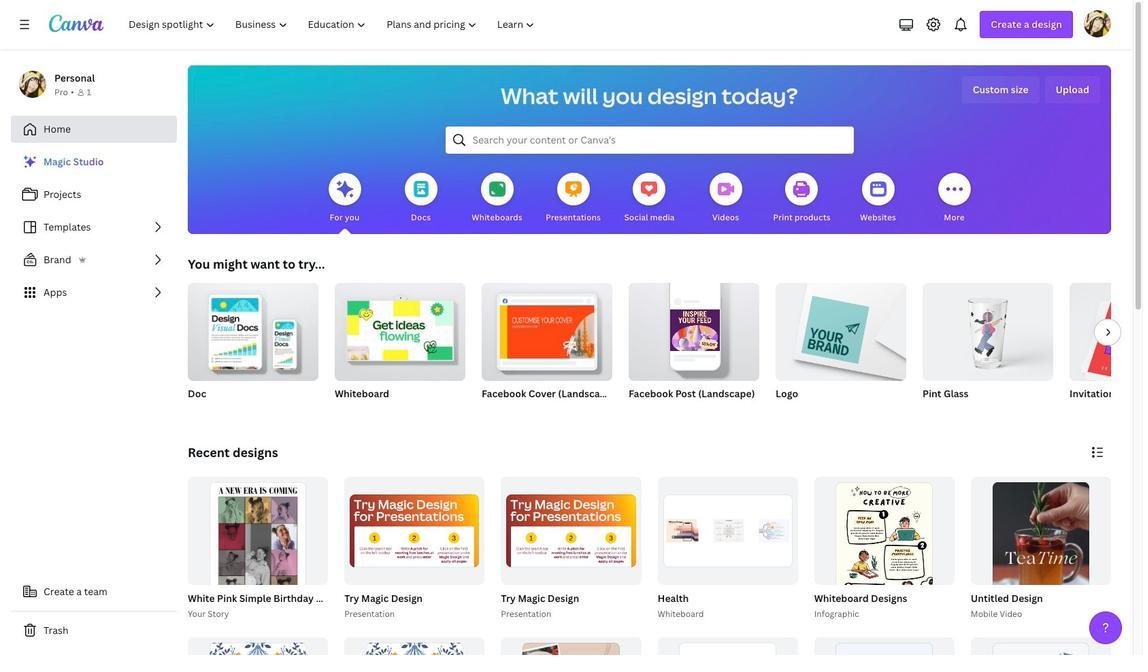 Task type: describe. For each thing, give the bounding box(es) containing it.
Search search field
[[473, 127, 827, 153]]

stephanie aranda image
[[1084, 10, 1111, 37]]



Task type: vqa. For each thing, say whether or not it's contained in the screenshot.
1 of 2 associated with Pink Modern Wedding Organizer Business Card image
no



Task type: locate. For each thing, give the bounding box(es) containing it.
list
[[11, 148, 177, 306]]

None search field
[[445, 127, 854, 154]]

top level navigation element
[[120, 11, 547, 38]]

group
[[188, 278, 318, 418], [188, 278, 318, 381], [629, 278, 759, 418], [629, 278, 759, 381], [776, 278, 906, 418], [776, 278, 906, 381], [923, 278, 1053, 418], [923, 278, 1053, 381], [335, 283, 465, 418], [335, 283, 465, 381], [482, 283, 612, 418], [1070, 283, 1143, 418], [1070, 283, 1143, 381], [185, 477, 465, 655], [188, 477, 328, 655], [342, 477, 485, 621], [344, 477, 485, 585], [498, 477, 641, 621], [501, 477, 641, 585], [655, 477, 798, 621], [658, 477, 798, 585], [812, 477, 955, 655], [814, 477, 955, 655], [968, 477, 1111, 655], [971, 477, 1111, 655], [188, 637, 328, 655], [344, 637, 485, 655], [501, 637, 641, 655], [658, 637, 798, 655], [814, 637, 955, 655], [971, 637, 1111, 655]]



